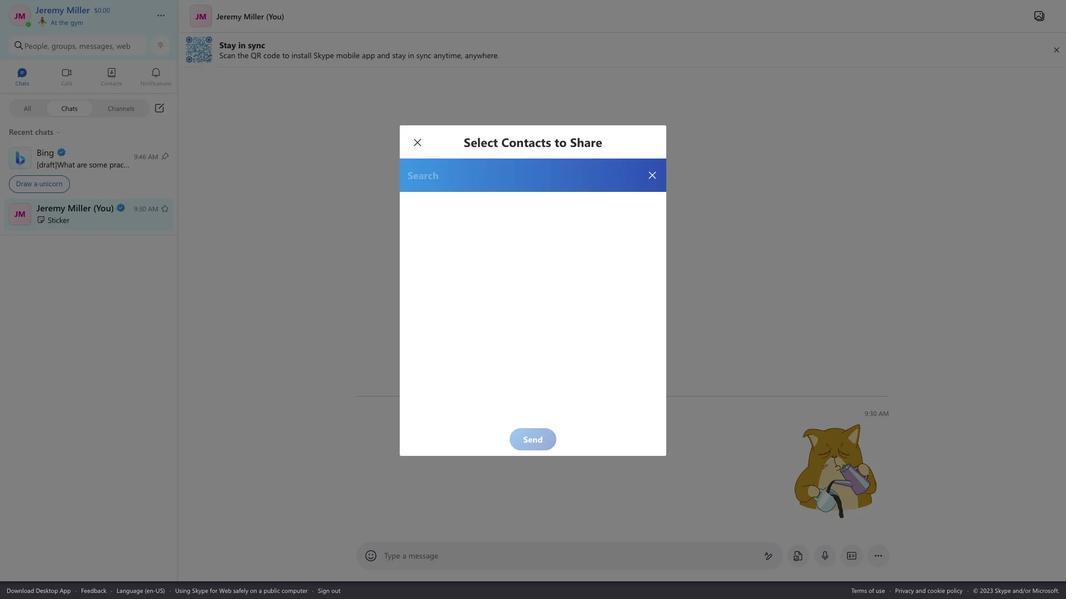 Task type: vqa. For each thing, say whether or not it's contained in the screenshot.
the bottommost the for
no



Task type: describe. For each thing, give the bounding box(es) containing it.
a for unicorn
[[34, 180, 37, 188]]

today heading
[[356, 384, 889, 404]]

cookie
[[928, 587, 945, 595]]

sticker
[[48, 215, 69, 225]]

safely
[[233, 587, 248, 595]]

language
[[117, 587, 143, 595]]

people, groups, messages, web button
[[9, 36, 147, 56]]

using
[[175, 587, 191, 595]]

using skype for web safely on a public computer link
[[175, 587, 308, 595]]

type
[[384, 551, 400, 561]]

channels
[[108, 104, 135, 112]]

am
[[879, 409, 889, 418]]

sign
[[318, 587, 330, 595]]

feedback link
[[81, 587, 106, 595]]

download desktop app link
[[7, 587, 71, 595]]

people,
[[24, 40, 49, 51]]

public
[[264, 587, 280, 595]]

out
[[331, 587, 341, 595]]

type a message
[[384, 551, 439, 561]]

Search text field
[[407, 168, 638, 183]]

us)
[[156, 587, 165, 595]]

language (en-us)
[[117, 587, 165, 595]]

draw a unicorn button
[[0, 144, 178, 197]]

all
[[24, 104, 31, 112]]

Type a message text field
[[385, 551, 755, 562]]

draw a unicorn
[[16, 180, 63, 188]]

desktop
[[36, 587, 58, 595]]

download
[[7, 587, 34, 595]]

computer
[[282, 587, 308, 595]]

chats
[[61, 104, 78, 112]]

message
[[409, 551, 439, 561]]

messages,
[[79, 40, 114, 51]]

sign out link
[[318, 587, 341, 595]]

download desktop app
[[7, 587, 71, 595]]



Task type: locate. For each thing, give the bounding box(es) containing it.
a right type
[[402, 551, 406, 561]]

a right the on
[[259, 587, 262, 595]]

use
[[876, 587, 885, 595]]

draw
[[16, 180, 32, 188]]

2 vertical spatial a
[[259, 587, 262, 595]]

policy
[[947, 587, 963, 595]]

1 vertical spatial a
[[402, 551, 406, 561]]

web
[[219, 587, 232, 595]]

2 horizontal spatial a
[[402, 551, 406, 561]]

people, groups, messages, web
[[24, 40, 131, 51]]

at
[[51, 18, 57, 27]]

a
[[34, 180, 37, 188], [402, 551, 406, 561], [259, 587, 262, 595]]

terms of use link
[[851, 587, 885, 595]]

unicorn
[[39, 180, 63, 188]]

privacy and cookie policy link
[[895, 587, 963, 595]]

language (en-us) link
[[117, 587, 165, 595]]

gym
[[70, 18, 83, 27]]

at the gym
[[49, 18, 83, 27]]

web
[[116, 40, 131, 51]]

9:30 am
[[865, 409, 889, 418]]

0 vertical spatial a
[[34, 180, 37, 188]]

privacy
[[895, 587, 914, 595]]

a right draw
[[34, 180, 37, 188]]

terms of use
[[851, 587, 885, 595]]

app
[[60, 587, 71, 595]]

tab list
[[0, 63, 178, 93]]

on
[[250, 587, 257, 595]]

at the gym button
[[36, 16, 145, 27]]

of
[[869, 587, 874, 595]]

privacy and cookie policy
[[895, 587, 963, 595]]

a for message
[[402, 551, 406, 561]]

groups,
[[51, 40, 77, 51]]

using skype for web safely on a public computer
[[175, 587, 308, 595]]

feedback
[[81, 587, 106, 595]]

for
[[210, 587, 218, 595]]

a inside button
[[34, 180, 37, 188]]

skype
[[192, 587, 208, 595]]

1 horizontal spatial a
[[259, 587, 262, 595]]

(en-
[[145, 587, 156, 595]]

sticker button
[[0, 199, 178, 231]]

0 horizontal spatial a
[[34, 180, 37, 188]]

the
[[59, 18, 69, 27]]

terms
[[851, 587, 867, 595]]

9:30
[[865, 409, 877, 418]]

and
[[916, 587, 926, 595]]

sign out
[[318, 587, 341, 595]]



